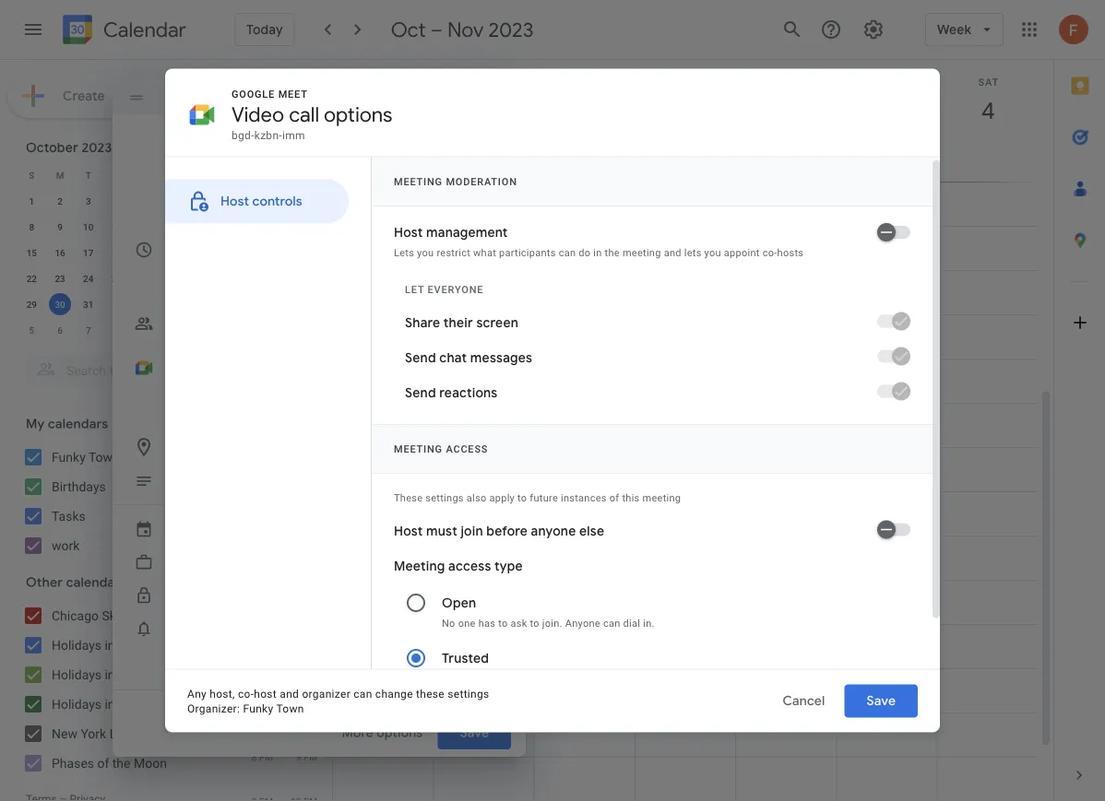 Task type: vqa. For each thing, say whether or not it's contained in the screenshot.
row
yes



Task type: locate. For each thing, give the bounding box(es) containing it.
1 horizontal spatial day
[[792, 141, 811, 154]]

add notification
[[175, 656, 266, 672]]

22 element
[[21, 268, 43, 290]]

1 stand- from the left
[[487, 363, 519, 376]]

30 cell
[[46, 292, 74, 317]]

13 element
[[162, 216, 184, 238]]

gmt- up the 7 am
[[242, 143, 263, 154]]

06
[[263, 143, 273, 154]]

2 horizontal spatial 1
[[460, 141, 466, 154]]

daily stand-up
[[461, 363, 532, 376]]

6
[[171, 196, 176, 207], [57, 325, 63, 336], [252, 663, 257, 674]]

calendar
[[103, 17, 186, 43]]

18 element
[[106, 242, 128, 264]]

1 left 2
[[29, 196, 34, 207]]

Add title text field
[[175, 133, 511, 161]]

row inside grid
[[325, 137, 1054, 182]]

day inside button
[[792, 141, 811, 154]]

s left m
[[29, 170, 34, 181]]

9 for the november 9 element
[[142, 325, 148, 336]]

1 gmt- from the left
[[242, 143, 263, 154]]

holidays for holidays in mexico
[[52, 668, 102, 683]]

holidays down holidays in brazil
[[52, 668, 102, 683]]

8
[[296, 176, 301, 187], [252, 221, 257, 232], [29, 221, 34, 233], [114, 325, 119, 336], [296, 708, 301, 719], [252, 752, 257, 763]]

1 horizontal spatial 2023
[[489, 17, 534, 42]]

thursday column header
[[131, 162, 159, 188]]

2 up from the left
[[902, 363, 915, 376]]

daily inside button
[[461, 363, 484, 376]]

0 horizontal spatial 7 pm
[[252, 708, 273, 719]]

0 horizontal spatial day
[[567, 141, 585, 154]]

calendars up chicago sky
[[66, 575, 126, 591]]

t
[[86, 170, 91, 181]]

1 vertical spatial 1
[[29, 196, 34, 207]]

2 holidays from the top
[[52, 668, 102, 683]]

holidays in mexico
[[52, 668, 160, 683]]

7
[[252, 176, 257, 187], [199, 196, 204, 207], [86, 325, 91, 336], [296, 663, 301, 674], [252, 708, 257, 719]]

0 vertical spatial holidays
[[52, 638, 102, 653]]

6 for 6 pm
[[252, 663, 257, 674]]

in left mexico
[[105, 668, 115, 683]]

6 down f on the left top of page
[[171, 196, 176, 207]]

other
[[26, 575, 63, 591]]

1 left pending
[[460, 141, 466, 154]]

11 element
[[106, 216, 128, 238]]

8 inside "element"
[[114, 325, 119, 336]]

5
[[29, 325, 34, 336]]

row containing 1 pending task
[[325, 137, 1054, 182]]

0 vertical spatial 1
[[460, 141, 466, 154]]

3 cell from the left
[[937, 137, 1038, 182]]

2 gmt- from the left
[[287, 143, 308, 154]]

0 vertical spatial 8 pm
[[296, 708, 317, 719]]

pm
[[259, 663, 273, 674], [303, 663, 317, 674], [259, 708, 273, 719], [303, 708, 317, 719], [259, 752, 273, 763], [303, 752, 317, 763]]

2023
[[489, 17, 534, 42], [82, 139, 112, 156]]

29
[[26, 299, 37, 310]]

stand- for daily stand-up
[[487, 363, 519, 376]]

8 am down gmt-05
[[296, 176, 317, 187]]

1 vertical spatial 6
[[57, 325, 63, 336]]

phases
[[52, 756, 94, 771]]

november 5 element
[[21, 319, 43, 341]]

calendars up funky town
[[48, 416, 108, 433]]

1 vertical spatial 2023
[[82, 139, 112, 156]]

task
[[240, 186, 267, 203]]

3 holidays from the top
[[52, 697, 102, 712]]

8 pm up the 9 pm
[[296, 708, 317, 719]]

0 horizontal spatial stand-
[[487, 363, 519, 376]]

stand- inside the daily stand-up button
[[487, 363, 519, 376]]

8 pm left the 9 pm
[[252, 752, 273, 763]]

day right saci
[[567, 141, 585, 154]]

0 horizontal spatial up
[[519, 363, 532, 376]]

–
[[431, 17, 443, 42]]

my calendars button
[[4, 410, 229, 439]]

november 10 element
[[162, 319, 184, 341]]

6 inside grid
[[252, 663, 257, 674]]

calendars
[[48, 416, 108, 433], [66, 575, 126, 591]]

am down 05 at the top left of page
[[303, 176, 317, 187]]

holidays up new
[[52, 697, 102, 712]]

grid containing 1 pending task
[[236, 60, 1054, 802]]

0 vertical spatial 8 am
[[296, 176, 317, 187]]

1 up from the left
[[519, 363, 532, 376]]

row containing 29
[[18, 292, 216, 317]]

november 8 element
[[106, 319, 128, 341]]

9 for 9 am
[[296, 221, 301, 232]]

in left the brazil
[[105, 638, 115, 653]]

holidays
[[52, 638, 102, 653], [52, 668, 102, 683], [52, 697, 102, 712]]

2 horizontal spatial 6
[[252, 663, 257, 674]]

today button
[[234, 13, 295, 46]]

up inside button
[[519, 363, 532, 376]]

0 horizontal spatial tab list
[[127, 178, 511, 211]]

calendars for other calendars
[[66, 575, 126, 591]]

new
[[52, 727, 77, 742]]

2 vertical spatial 6
[[252, 663, 257, 674]]

1 cell from the left
[[333, 137, 434, 182]]

work
[[52, 538, 80, 554]]

cell
[[333, 137, 434, 182], [837, 137, 937, 182], [937, 137, 1038, 182]]

0 horizontal spatial 8 pm
[[252, 752, 273, 763]]

november 1 element
[[106, 293, 128, 316]]

2 daily from the left
[[844, 363, 867, 376]]

2023 up the t
[[82, 139, 112, 156]]

all souls' day button
[[736, 137, 825, 158]]

1 horizontal spatial s
[[199, 170, 204, 181]]

calendar element
[[59, 11, 186, 52]]

18
[[111, 247, 122, 258]]

16
[[55, 247, 65, 258]]

7 down the 31 element
[[86, 325, 91, 336]]

row containing 5
[[18, 317, 216, 343]]

7 pm
[[296, 663, 317, 674], [252, 708, 273, 719]]

1 vertical spatial in
[[105, 668, 115, 683]]

2 s from the left
[[199, 170, 204, 181]]

12 element
[[134, 216, 156, 238]]

0 horizontal spatial 8 am
[[252, 221, 273, 232]]

day
[[567, 141, 585, 154], [792, 141, 811, 154]]

s up event
[[199, 170, 204, 181]]

in left united
[[105, 697, 115, 712]]

7 right 6 pm
[[296, 663, 301, 674]]

other calendars button
[[4, 568, 229, 598]]

1 horizontal spatial 8 am
[[296, 176, 317, 187]]

8 down task
[[252, 221, 257, 232]]

0 horizontal spatial s
[[29, 170, 34, 181]]

1
[[460, 141, 466, 154], [29, 196, 34, 207], [114, 299, 119, 310]]

liberty
[[109, 727, 149, 742]]

funky town
[[52, 450, 120, 465]]

10
[[83, 221, 94, 233]]

2 day from the left
[[792, 141, 811, 154]]

0 vertical spatial 6
[[171, 196, 176, 207]]

calendar heading
[[100, 17, 186, 43]]

1 in from the top
[[105, 638, 115, 653]]

2 cell from the left
[[837, 137, 937, 182]]

gmt-05
[[287, 143, 318, 154]]

1 holidays from the top
[[52, 638, 102, 653]]

holidays for holidays in brazil
[[52, 638, 102, 653]]

in for brazil
[[105, 638, 115, 653]]

york
[[81, 727, 106, 742]]

3 in from the top
[[105, 697, 115, 712]]

6 down 30, today element in the top of the page
[[57, 325, 63, 336]]

6 for november 6 element
[[57, 325, 63, 336]]

nov
[[447, 17, 484, 42]]

october 2023 grid
[[18, 162, 216, 343]]

1 vertical spatial holidays
[[52, 668, 102, 683]]

in
[[105, 638, 115, 653], [105, 668, 115, 683], [105, 697, 115, 712]]

6 pm
[[252, 663, 273, 674]]

7 am
[[252, 176, 273, 187]]

souls'
[[760, 141, 789, 154]]

row group
[[18, 188, 216, 343]]

30
[[55, 299, 65, 310]]

2 stand- from the left
[[870, 363, 902, 376]]

0 vertical spatial calendars
[[48, 416, 108, 433]]

saci day button
[[534, 137, 624, 158]]

1 horizontal spatial 1
[[114, 299, 119, 310]]

daily stand-up , 12pm
[[844, 363, 949, 376]]

0 horizontal spatial 6
[[57, 325, 63, 336]]

1 day from the left
[[567, 141, 585, 154]]

2 vertical spatial 1
[[114, 299, 119, 310]]

8 down "november 1" element
[[114, 325, 119, 336]]

1 vertical spatial calendars
[[66, 575, 126, 591]]

7 pm right 6 pm
[[296, 663, 317, 674]]

2 vertical spatial holidays
[[52, 697, 102, 712]]

0 horizontal spatial 1
[[29, 196, 34, 207]]

26 element
[[134, 268, 156, 290]]

0 vertical spatial 7 pm
[[296, 663, 317, 674]]

row
[[325, 137, 1054, 182], [18, 162, 216, 188], [18, 188, 216, 214], [18, 214, 216, 240], [18, 240, 216, 266], [18, 266, 216, 292], [18, 292, 216, 317], [18, 317, 216, 343]]

1 horizontal spatial 8 pm
[[296, 708, 317, 719]]

am
[[259, 176, 273, 187], [303, 176, 317, 187], [259, 221, 273, 232], [303, 221, 317, 232]]

november 3 element
[[162, 293, 184, 316]]

appointment
[[476, 230, 540, 243]]

moon
[[134, 756, 167, 771]]

appointment
[[289, 186, 371, 203]]

24 element
[[77, 268, 99, 290]]

1 inside button
[[460, 141, 466, 154]]

tab list
[[1055, 60, 1105, 750], [127, 178, 511, 211]]

holidays in brazil
[[52, 638, 150, 653]]

8 am down the 'task' button
[[252, 221, 273, 232]]

2 in from the top
[[105, 668, 115, 683]]

19 element
[[134, 242, 156, 264]]

0 horizontal spatial daily
[[461, 363, 484, 376]]

1 for 1 pending task
[[460, 141, 466, 154]]

tab list containing event
[[127, 178, 511, 211]]

1 horizontal spatial up
[[902, 363, 915, 376]]

day right souls'
[[792, 141, 811, 154]]

2023 right the nov
[[489, 17, 534, 42]]

1 horizontal spatial daily
[[844, 363, 867, 376]]

1 up november 8 "element"
[[114, 299, 119, 310]]

6 right add
[[252, 663, 257, 674]]

None search field
[[0, 347, 229, 388]]

1 daily from the left
[[461, 363, 484, 376]]

task
[[511, 141, 532, 154]]

gmt- for 06
[[242, 143, 263, 154]]

7 pm down 6 pm
[[252, 708, 273, 719]]

w
[[113, 170, 121, 181]]

row containing 15
[[18, 240, 216, 266]]

in for mexico
[[105, 668, 115, 683]]

task button
[[232, 178, 274, 211]]

1 vertical spatial 8 am
[[252, 221, 273, 232]]

1 horizontal spatial gmt-
[[287, 143, 308, 154]]

22
[[26, 273, 37, 284]]

holidays down 'chicago'
[[52, 638, 102, 653]]

4
[[114, 196, 119, 207]]

daily
[[461, 363, 484, 376], [844, 363, 867, 376]]

8 pm
[[296, 708, 317, 719], [252, 752, 273, 763]]

27 element
[[162, 268, 184, 290]]

gmt-06
[[242, 143, 273, 154]]

0 horizontal spatial gmt-
[[242, 143, 263, 154]]

0 vertical spatial in
[[105, 638, 115, 653]]

8 am
[[296, 176, 317, 187], [252, 221, 273, 232]]

31 element
[[77, 293, 99, 316]]

1 horizontal spatial stand-
[[870, 363, 902, 376]]

2 vertical spatial in
[[105, 697, 115, 712]]

gmt- right the 06
[[287, 143, 308, 154]]

1 horizontal spatial tab list
[[1055, 60, 1105, 750]]

stand- for daily stand-up , 12pm
[[870, 363, 902, 376]]

1 vertical spatial 7 pm
[[252, 708, 273, 719]]

grid
[[236, 60, 1054, 802]]



Task type: describe. For each thing, give the bounding box(es) containing it.
my
[[26, 416, 45, 433]]

15 element
[[21, 242, 43, 264]]

11
[[111, 221, 122, 233]]

november 2 element
[[134, 293, 156, 316]]

29 element
[[21, 293, 43, 316]]

november 6 element
[[49, 319, 71, 341]]

all souls' day cell
[[736, 137, 837, 182]]

main drawer image
[[22, 18, 44, 41]]

23
[[55, 273, 65, 284]]

oct
[[391, 17, 426, 42]]

5 element
[[134, 190, 156, 212]]

10 element
[[77, 216, 99, 238]]

7 down 6 pm
[[252, 708, 257, 719]]

8 down gmt-05
[[296, 176, 301, 187]]

tasks
[[52, 509, 86, 524]]

9 am
[[296, 221, 317, 232]]

day inside button
[[567, 141, 585, 154]]

3
[[86, 196, 91, 207]]

oct – nov 2023
[[391, 17, 534, 42]]

15
[[26, 247, 37, 258]]

30, today element
[[49, 293, 71, 316]]

nail appointment
[[455, 230, 540, 243]]

14 element
[[191, 216, 213, 238]]

8 up 15 element
[[29, 221, 34, 233]]

event button
[[175, 178, 225, 211]]

17 element
[[77, 242, 99, 264]]

daily stand-up button
[[453, 359, 566, 379]]

event
[[183, 186, 217, 203]]

05
[[308, 143, 318, 154]]

up for daily stand-up
[[519, 363, 532, 376]]

states
[[158, 697, 195, 712]]

daily for daily stand-up , 12pm
[[844, 363, 867, 376]]

pending
[[469, 141, 509, 154]]

new
[[442, 189, 462, 200]]

other calendars list
[[4, 602, 229, 779]]

2
[[57, 196, 63, 207]]

november 9 element
[[134, 319, 156, 341]]

17
[[83, 247, 94, 258]]

nail appointment button
[[432, 225, 540, 315]]

add
[[175, 656, 198, 672]]

7 up 14 "element"
[[199, 196, 204, 207]]

9 for 9 pm
[[296, 752, 301, 763]]

1 s from the left
[[29, 170, 34, 181]]

am down the 'task' button
[[259, 221, 273, 232]]

town
[[89, 450, 120, 465]]

1 horizontal spatial 6
[[171, 196, 176, 207]]

other calendars
[[26, 575, 126, 591]]

16 element
[[49, 242, 71, 264]]

20 element
[[162, 242, 184, 264]]

gmt- for 05
[[287, 143, 308, 154]]

24
[[83, 273, 94, 284]]

am down the 06
[[259, 176, 273, 187]]

row containing s
[[18, 162, 216, 188]]

add notification button
[[168, 648, 274, 681]]

the
[[112, 756, 131, 771]]

saci day
[[543, 141, 585, 154]]

birthdays
[[52, 479, 106, 495]]

all souls' day
[[744, 141, 811, 154]]

row group containing 1
[[18, 188, 216, 343]]

0 horizontal spatial 2023
[[82, 139, 112, 156]]

october
[[26, 139, 78, 156]]

14
[[196, 221, 207, 233]]

schedule
[[374, 186, 430, 203]]

row containing 8
[[18, 214, 216, 240]]

of
[[97, 756, 109, 771]]

am down appointment
[[303, 221, 317, 232]]

1 for "november 1" element
[[114, 299, 119, 310]]

9 pm
[[296, 752, 317, 763]]

today
[[246, 21, 283, 38]]

new york liberty
[[52, 727, 149, 742]]

25
[[111, 273, 122, 284]]

m
[[56, 170, 64, 181]]

1 horizontal spatial 7 pm
[[296, 663, 317, 674]]

f
[[171, 170, 176, 181]]

25 element
[[106, 268, 128, 290]]

october 2023
[[26, 139, 112, 156]]

13
[[168, 221, 179, 233]]

7 down gmt-06
[[252, 176, 257, 187]]

saci day cell
[[534, 137, 635, 182]]

my calendars
[[26, 416, 108, 433]]

chicago sky
[[52, 608, 122, 624]]

brazil
[[118, 638, 150, 653]]

funky
[[52, 450, 86, 465]]

1 pending task
[[460, 141, 532, 154]]

nail
[[455, 230, 473, 243]]

holidays in united states
[[52, 697, 195, 712]]

in for united
[[105, 697, 115, 712]]

november 7 element
[[77, 319, 99, 341]]

8 up the 9 pm
[[296, 708, 301, 719]]

row containing 22
[[18, 266, 216, 292]]

saci
[[543, 141, 564, 154]]

23 element
[[49, 268, 71, 290]]

chicago
[[52, 608, 99, 624]]

0 vertical spatial 2023
[[489, 17, 534, 42]]

daily for daily stand-up
[[461, 363, 484, 376]]

my calendars list
[[4, 443, 229, 561]]

holidays for holidays in united states
[[52, 697, 102, 712]]

,
[[915, 363, 917, 376]]

mexico
[[118, 668, 160, 683]]

1 vertical spatial 8 pm
[[252, 752, 273, 763]]

12pm
[[920, 363, 949, 376]]

up for daily stand-up , 12pm
[[902, 363, 915, 376]]

8 left the 9 pm
[[252, 752, 257, 763]]

notification
[[201, 656, 266, 672]]

1 pending task button
[[434, 137, 532, 158]]

row containing 1
[[18, 188, 216, 214]]

all
[[744, 141, 757, 154]]

31
[[83, 299, 94, 310]]

phases of the moon
[[52, 756, 167, 771]]

new element
[[437, 186, 467, 201]]

19
[[140, 247, 150, 258]]

calendars for my calendars
[[48, 416, 108, 433]]

sky
[[102, 608, 122, 624]]



